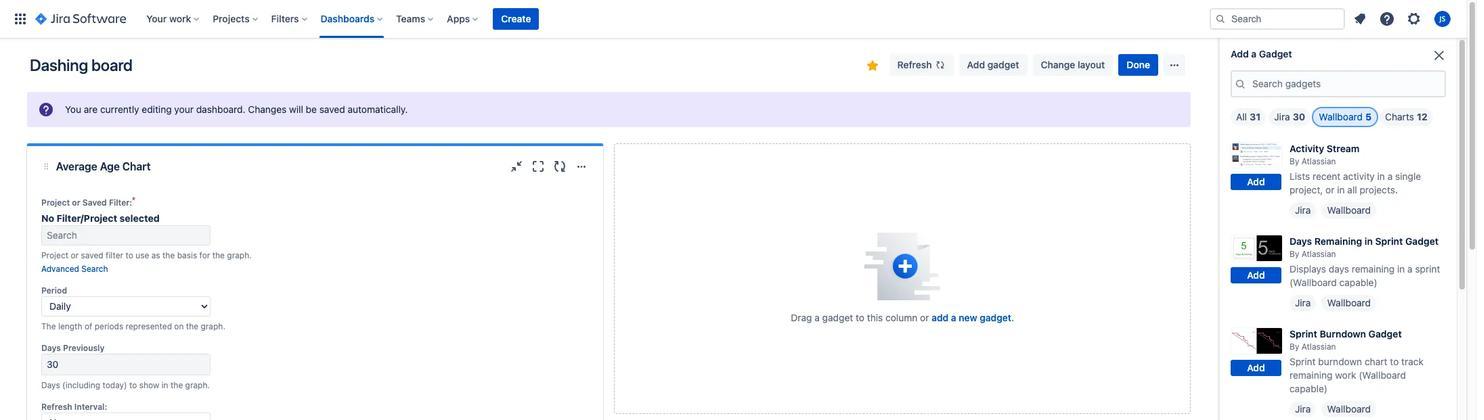 Task type: describe. For each thing, give the bounding box(es) containing it.
of
[[85, 322, 92, 332]]

activity stream by atlassian lists recent activity in a single project, or in all projects.
[[1290, 143, 1422, 196]]

all 31
[[1237, 111, 1261, 123]]

burndown
[[1319, 357, 1363, 368]]

chart
[[1365, 357, 1388, 368]]

on
[[174, 322, 184, 332]]

days (including today) to show in the graph.
[[41, 381, 210, 391]]

remaining
[[1315, 236, 1363, 247]]

today)
[[103, 381, 127, 391]]

remaining inside 'sprint burndown gadget by atlassian sprint burndown chart to track remaining work (wallboard capable)'
[[1290, 370, 1333, 382]]

change layout
[[1041, 59, 1106, 70]]

add button for displays days remaining in a sprint (wallboard capable)
[[1231, 267, 1282, 284]]

remaining inside days remaining in sprint gadget by atlassian displays days remaining in a sprint (wallboard capable)
[[1352, 264, 1395, 275]]

days for (including
[[41, 381, 60, 391]]

gadget inside days remaining in sprint gadget by atlassian displays days remaining in a sprint (wallboard capable)
[[1406, 236, 1439, 247]]

minimize average age chart image
[[509, 158, 525, 175]]

for
[[199, 251, 210, 261]]

notifications image
[[1353, 11, 1369, 27]]

5
[[1366, 111, 1372, 123]]

capable) inside days remaining in sprint gadget by atlassian displays days remaining in a sprint (wallboard capable)
[[1340, 277, 1378, 289]]

layout
[[1078, 59, 1106, 70]]

projects.
[[1360, 184, 1399, 196]]

length
[[58, 322, 82, 332]]

lists
[[1290, 171, 1311, 182]]

represented
[[126, 322, 172, 332]]

average age chart
[[56, 161, 151, 173]]

add button for lists recent activity in a single project, or in all projects.
[[1231, 174, 1282, 191]]

activity stream image
[[1231, 142, 1283, 169]]

chart
[[122, 161, 151, 173]]

in left sprint
[[1398, 264, 1406, 275]]

projects
[[213, 13, 250, 24]]

search
[[81, 264, 108, 274]]

period
[[41, 286, 67, 296]]

a up 31
[[1252, 48, 1257, 60]]

jira for activity
[[1296, 205, 1311, 216]]

atlassian inside activity stream by atlassian lists recent activity in a single project, or in all projects.
[[1302, 156, 1337, 167]]

drag a gadget to this column or add a new gadget .
[[791, 312, 1015, 324]]

filter
[[106, 251, 123, 261]]

basis
[[177, 251, 197, 261]]

teams
[[396, 13, 425, 24]]

single
[[1396, 171, 1422, 182]]

the right as
[[163, 251, 175, 261]]

1 horizontal spatial search field
[[1210, 8, 1346, 30]]

stream
[[1327, 143, 1360, 154]]

column
[[886, 312, 918, 324]]

your profile and settings image
[[1435, 11, 1451, 27]]

Days Previously text field
[[41, 354, 211, 376]]

help image
[[1380, 11, 1396, 27]]

activity
[[1344, 171, 1375, 182]]

show
[[139, 381, 159, 391]]

burndown
[[1320, 329, 1367, 340]]

charts
[[1386, 111, 1415, 123]]

0 horizontal spatial search field
[[41, 226, 211, 246]]

jira for days
[[1296, 297, 1311, 309]]

wallboard 5
[[1320, 111, 1372, 123]]

atlassian inside days remaining in sprint gadget by atlassian displays days remaining in a sprint (wallboard capable)
[[1302, 249, 1337, 259]]

will
[[289, 104, 303, 115]]

charts 12
[[1386, 111, 1428, 123]]

periods
[[95, 322, 123, 332]]

changes
[[248, 104, 287, 115]]

to left this
[[856, 312, 865, 324]]

to left show
[[129, 381, 137, 391]]

12
[[1418, 111, 1428, 123]]

jira for sprint
[[1296, 404, 1311, 415]]

days previously
[[41, 343, 105, 354]]

dashing
[[30, 56, 88, 74]]

no filter/project selected
[[41, 213, 160, 224]]

gadget inside add gadget button
[[988, 59, 1020, 70]]

(wallboard inside days remaining in sprint gadget by atlassian displays days remaining in a sprint (wallboard capable)
[[1290, 277, 1337, 289]]

your work
[[146, 13, 191, 24]]

automatically.
[[348, 104, 408, 115]]

dashboards button
[[317, 8, 388, 30]]

add button for sprint burndown chart to track remaining work (wallboard capable)
[[1231, 360, 1282, 376]]

filter/project
[[57, 213, 117, 224]]

create button
[[493, 8, 539, 30]]

Search gadgets field
[[1249, 72, 1445, 96]]

add for activity
[[1248, 176, 1266, 188]]

average
[[56, 161, 97, 173]]

sprint burndown gadget by atlassian sprint burndown chart to track remaining work (wallboard capable)
[[1290, 329, 1424, 395]]

to inside project or saved filter to use as the basis for the graph. advanced search
[[126, 251, 133, 261]]

new
[[959, 312, 978, 324]]

the right on
[[186, 322, 199, 332]]

teams button
[[392, 8, 438, 30]]

no
[[41, 213, 54, 224]]

change
[[1041, 59, 1076, 70]]

(including
[[62, 381, 100, 391]]

recent
[[1313, 171, 1341, 182]]

more dashboard actions image
[[1167, 57, 1183, 73]]

dashboard.
[[196, 104, 246, 115]]

refresh image
[[935, 60, 946, 70]]

as
[[152, 251, 160, 261]]

a right 'add'
[[952, 312, 957, 324]]

displays
[[1290, 264, 1327, 275]]

filters button
[[267, 8, 313, 30]]

maximize average age chart image
[[531, 158, 547, 175]]

add a new gadget button
[[932, 312, 1012, 325]]

by inside activity stream by atlassian lists recent activity in a single project, or in all projects.
[[1290, 156, 1300, 167]]

advanced
[[41, 264, 79, 274]]

work inside 'sprint burndown gadget by atlassian sprint burndown chart to track remaining work (wallboard capable)'
[[1336, 370, 1357, 382]]

add for days
[[1248, 269, 1266, 281]]

done
[[1127, 59, 1151, 70]]

work inside "popup button"
[[169, 13, 191, 24]]

all
[[1237, 111, 1248, 123]]

add gadget button
[[959, 54, 1028, 76]]

currently
[[100, 104, 139, 115]]

1 vertical spatial sprint
[[1290, 329, 1318, 340]]

selected
[[120, 213, 160, 224]]

graph. for the length of periods represented on the graph.
[[201, 322, 225, 332]]

a inside days remaining in sprint gadget by atlassian displays days remaining in a sprint (wallboard capable)
[[1408, 264, 1413, 275]]

your
[[174, 104, 194, 115]]

30
[[1293, 111, 1306, 123]]

saved
[[82, 198, 107, 208]]



Task type: locate. For each thing, give the bounding box(es) containing it.
jira software image
[[35, 11, 126, 27], [35, 11, 126, 27]]

gadget right new
[[980, 312, 1012, 324]]

days remaining in sprint gadget by atlassian displays days remaining in a sprint (wallboard capable)
[[1290, 236, 1441, 289]]

project for project or saved filter to use as the basis for the graph. advanced search
[[41, 251, 68, 261]]

primary element
[[8, 0, 1210, 38]]

0 vertical spatial gadget
[[1260, 48, 1293, 60]]

work right your
[[169, 13, 191, 24]]

add a gadget
[[1231, 48, 1293, 60]]

projects button
[[209, 8, 263, 30]]

0 vertical spatial add button
[[1231, 174, 1282, 191]]

add button down days remaining in sprint gadget image
[[1231, 267, 1282, 284]]

or down recent
[[1326, 184, 1335, 196]]

project up advanced
[[41, 251, 68, 261]]

a up projects.
[[1388, 171, 1393, 182]]

remaining
[[1352, 264, 1395, 275], [1290, 370, 1333, 382]]

2 add button from the top
[[1231, 267, 1282, 284]]

3 add button from the top
[[1231, 360, 1282, 376]]

wallboard down burndown
[[1328, 404, 1372, 415]]

1 project from the top
[[41, 198, 70, 208]]

or inside activity stream by atlassian lists recent activity in a single project, or in all projects.
[[1326, 184, 1335, 196]]

or left 'add'
[[921, 312, 930, 324]]

activity
[[1290, 143, 1325, 154]]

to left use
[[126, 251, 133, 261]]

1 vertical spatial gadget
[[1406, 236, 1439, 247]]

0 vertical spatial search field
[[1210, 8, 1346, 30]]

0 vertical spatial work
[[169, 13, 191, 24]]

wallboard left the "5"
[[1320, 111, 1363, 123]]

saved inside project or saved filter to use as the basis for the graph. advanced search
[[81, 251, 103, 261]]

.
[[1012, 312, 1015, 324]]

1 vertical spatial refresh
[[41, 402, 72, 412]]

wallboard down all
[[1328, 205, 1372, 216]]

0 vertical spatial refresh
[[898, 59, 932, 70]]

3 atlassian from the top
[[1302, 342, 1337, 352]]

jira
[[1275, 111, 1291, 123], [1296, 205, 1311, 216], [1296, 297, 1311, 309], [1296, 404, 1311, 415]]

days left (including
[[41, 381, 60, 391]]

settings image
[[1407, 11, 1423, 27]]

sprint
[[1416, 264, 1441, 275]]

1 horizontal spatial capable)
[[1340, 277, 1378, 289]]

in left all
[[1338, 184, 1345, 196]]

1 vertical spatial graph.
[[201, 322, 225, 332]]

1 vertical spatial project
[[41, 251, 68, 261]]

wallboard for burndown
[[1328, 404, 1372, 415]]

0 horizontal spatial capable)
[[1290, 384, 1328, 395]]

2 atlassian from the top
[[1302, 249, 1337, 259]]

add button
[[1231, 174, 1282, 191], [1231, 267, 1282, 284], [1231, 360, 1282, 376]]

graph. right on
[[201, 322, 225, 332]]

2 vertical spatial atlassian
[[1302, 342, 1337, 352]]

0 horizontal spatial saved
[[81, 251, 103, 261]]

search field down selected
[[41, 226, 211, 246]]

add gadget
[[968, 59, 1020, 70]]

to inside 'sprint burndown gadget by atlassian sprint burndown chart to track remaining work (wallboard capable)'
[[1391, 357, 1399, 368]]

1 vertical spatial add button
[[1231, 267, 1282, 284]]

0 vertical spatial (wallboard
[[1290, 277, 1337, 289]]

0 horizontal spatial remaining
[[1290, 370, 1333, 382]]

1 vertical spatial atlassian
[[1302, 249, 1337, 259]]

refresh for refresh
[[898, 59, 932, 70]]

remaining right days
[[1352, 264, 1395, 275]]

wallboard
[[1320, 111, 1363, 123], [1328, 205, 1372, 216], [1328, 297, 1372, 309], [1328, 404, 1372, 415]]

project for project or saved filter:
[[41, 198, 70, 208]]

a inside activity stream by atlassian lists recent activity in a single project, or in all projects.
[[1388, 171, 1393, 182]]

(wallboard down chart
[[1359, 370, 1407, 382]]

your
[[146, 13, 167, 24]]

banner
[[0, 0, 1468, 38]]

days
[[1290, 236, 1313, 247], [41, 343, 61, 354], [41, 381, 60, 391]]

by inside 'sprint burndown gadget by atlassian sprint burndown chart to track remaining work (wallboard capable)'
[[1290, 342, 1300, 352]]

days inside days remaining in sprint gadget by atlassian displays days remaining in a sprint (wallboard capable)
[[1290, 236, 1313, 247]]

add for sprint
[[1248, 362, 1266, 374]]

appswitcher icon image
[[12, 11, 28, 27]]

graph.
[[227, 251, 252, 261], [201, 322, 225, 332], [185, 381, 210, 391]]

atlassian up burndown
[[1302, 342, 1337, 352]]

2 vertical spatial graph.
[[185, 381, 210, 391]]

capable)
[[1340, 277, 1378, 289], [1290, 384, 1328, 395]]

star dashing board image
[[865, 58, 881, 74]]

gadget for add a gadget
[[1260, 48, 1293, 60]]

previously
[[63, 343, 105, 354]]

0 vertical spatial atlassian
[[1302, 156, 1337, 167]]

add down days remaining in sprint gadget image
[[1248, 269, 1266, 281]]

project up no
[[41, 198, 70, 208]]

1 vertical spatial days
[[41, 343, 61, 354]]

project
[[41, 198, 70, 208], [41, 251, 68, 261]]

add down sprint burndown gadget image
[[1248, 362, 1266, 374]]

0 horizontal spatial (wallboard
[[1290, 277, 1337, 289]]

age
[[100, 161, 120, 173]]

1 add button from the top
[[1231, 174, 1282, 191]]

board
[[91, 56, 133, 74]]

filters
[[271, 13, 299, 24]]

1 vertical spatial capable)
[[1290, 384, 1328, 395]]

you are currently editing your dashboard. changes will be saved automatically.
[[65, 104, 408, 115]]

by
[[1290, 156, 1300, 167], [1290, 249, 1300, 259], [1290, 342, 1300, 352]]

this
[[867, 312, 883, 324]]

graph. for days (including today) to show in the graph.
[[185, 381, 210, 391]]

1 horizontal spatial refresh
[[898, 59, 932, 70]]

change layout button
[[1033, 54, 1114, 76]]

add
[[1231, 48, 1249, 60], [968, 59, 986, 70], [1248, 176, 1266, 188], [1248, 269, 1266, 281], [1248, 362, 1266, 374]]

add gadget img image
[[865, 233, 941, 301]]

sprint burndown gadget image
[[1231, 328, 1283, 355]]

2 vertical spatial sprint
[[1290, 357, 1316, 368]]

the
[[41, 322, 56, 332]]

1 horizontal spatial gadget
[[1369, 329, 1403, 340]]

days
[[1329, 264, 1350, 275]]

refresh average age chart image
[[552, 158, 569, 175]]

by up lists
[[1290, 156, 1300, 167]]

refresh inside button
[[898, 59, 932, 70]]

remaining down burndown
[[1290, 370, 1333, 382]]

days for previously
[[41, 343, 61, 354]]

capable) down burndown
[[1290, 384, 1328, 395]]

the length of periods represented on the graph.
[[41, 322, 225, 332]]

saved right be
[[320, 104, 345, 115]]

1 horizontal spatial (wallboard
[[1359, 370, 1407, 382]]

refresh down (including
[[41, 402, 72, 412]]

graph. inside project or saved filter to use as the basis for the graph. advanced search
[[227, 251, 252, 261]]

dashing board
[[30, 56, 133, 74]]

gadget right drag
[[823, 312, 854, 324]]

done link
[[1119, 54, 1159, 76]]

gadget for sprint burndown gadget by atlassian sprint burndown chart to track remaining work (wallboard capable)
[[1369, 329, 1403, 340]]

1 vertical spatial saved
[[81, 251, 103, 261]]

add button down sprint burndown gadget image
[[1231, 360, 1282, 376]]

all
[[1348, 184, 1358, 196]]

search image
[[1216, 14, 1227, 24]]

1 vertical spatial work
[[1336, 370, 1357, 382]]

2 vertical spatial add button
[[1231, 360, 1282, 376]]

0 horizontal spatial refresh
[[41, 402, 72, 412]]

(wallboard
[[1290, 277, 1337, 289], [1359, 370, 1407, 382]]

sprint
[[1376, 236, 1404, 247], [1290, 329, 1318, 340], [1290, 357, 1316, 368]]

wallboard for stream
[[1328, 205, 1372, 216]]

1 horizontal spatial saved
[[320, 104, 345, 115]]

or
[[1326, 184, 1335, 196], [72, 198, 80, 208], [71, 251, 79, 261], [921, 312, 930, 324]]

a right drag
[[815, 312, 820, 324]]

the right show
[[171, 381, 183, 391]]

days for remaining
[[1290, 236, 1313, 247]]

or up advanced search link
[[71, 251, 79, 261]]

drag
[[791, 312, 812, 324]]

days down the
[[41, 343, 61, 354]]

your work button
[[142, 8, 205, 30]]

search field up add a gadget
[[1210, 8, 1346, 30]]

0 vertical spatial days
[[1290, 236, 1313, 247]]

in right show
[[162, 381, 168, 391]]

by right sprint burndown gadget image
[[1290, 342, 1300, 352]]

add button down activity stream image
[[1231, 174, 1282, 191]]

saved
[[320, 104, 345, 115], [81, 251, 103, 261]]

capable) inside 'sprint burndown gadget by atlassian sprint burndown chart to track remaining work (wallboard capable)'
[[1290, 384, 1328, 395]]

1 vertical spatial (wallboard
[[1359, 370, 1407, 382]]

2 vertical spatial by
[[1290, 342, 1300, 352]]

atlassian up displays
[[1302, 249, 1337, 259]]

wallboard for remaining
[[1328, 297, 1372, 309]]

0 vertical spatial saved
[[320, 104, 345, 115]]

2 vertical spatial gadget
[[1369, 329, 1403, 340]]

0 horizontal spatial gadget
[[1260, 48, 1293, 60]]

add
[[932, 312, 949, 324]]

advanced search link
[[41, 264, 108, 274]]

track
[[1402, 357, 1424, 368]]

gadget up sprint
[[1406, 236, 1439, 247]]

refresh for refresh interval:
[[41, 402, 72, 412]]

create
[[501, 13, 531, 24]]

in
[[1378, 171, 1386, 182], [1338, 184, 1345, 196], [1365, 236, 1373, 247], [1398, 264, 1406, 275], [162, 381, 168, 391]]

1 horizontal spatial remaining
[[1352, 264, 1395, 275]]

add down activity stream image
[[1248, 176, 1266, 188]]

by inside days remaining in sprint gadget by atlassian displays days remaining in a sprint (wallboard capable)
[[1290, 249, 1300, 259]]

saved up search at the bottom of page
[[81, 251, 103, 261]]

a left sprint
[[1408, 264, 1413, 275]]

dashboards
[[321, 13, 375, 24]]

gadget inside 'sprint burndown gadget by atlassian sprint burndown chart to track remaining work (wallboard capable)'
[[1369, 329, 1403, 340]]

0 vertical spatial capable)
[[1340, 277, 1378, 289]]

be
[[306, 104, 317, 115]]

1 atlassian from the top
[[1302, 156, 1337, 167]]

gadget up jira 30
[[1260, 48, 1293, 60]]

graph. right for
[[227, 251, 252, 261]]

refresh button
[[890, 54, 954, 76]]

2 horizontal spatial gadget
[[1406, 236, 1439, 247]]

1 by from the top
[[1290, 156, 1300, 167]]

0 vertical spatial project
[[41, 198, 70, 208]]

1 vertical spatial search field
[[41, 226, 211, 246]]

work
[[169, 13, 191, 24], [1336, 370, 1357, 382]]

gadget left change
[[988, 59, 1020, 70]]

0 vertical spatial by
[[1290, 156, 1300, 167]]

to left track
[[1391, 357, 1399, 368]]

or left saved
[[72, 198, 80, 208]]

project inside project or saved filter to use as the basis for the graph. advanced search
[[41, 251, 68, 261]]

days remaining in sprint gadget image
[[1231, 235, 1283, 262]]

close icon image
[[1432, 47, 1448, 64]]

in right the "remaining"
[[1365, 236, 1373, 247]]

or inside project or saved filter to use as the basis for the graph. advanced search
[[71, 251, 79, 261]]

1 horizontal spatial work
[[1336, 370, 1357, 382]]

1 vertical spatial remaining
[[1290, 370, 1333, 382]]

jira 30
[[1275, 111, 1306, 123]]

1 vertical spatial by
[[1290, 249, 1300, 259]]

filter:
[[109, 198, 132, 208]]

the right for
[[212, 251, 225, 261]]

capable) down days
[[1340, 277, 1378, 289]]

3 by from the top
[[1290, 342, 1300, 352]]

2 project from the top
[[41, 251, 68, 261]]

project,
[[1290, 184, 1324, 196]]

add up all
[[1231, 48, 1249, 60]]

banner containing your work
[[0, 0, 1468, 38]]

refresh interval:
[[41, 402, 107, 412]]

graph. right show
[[185, 381, 210, 391]]

(wallboard inside 'sprint burndown gadget by atlassian sprint burndown chart to track remaining work (wallboard capable)'
[[1359, 370, 1407, 382]]

you
[[65, 104, 81, 115]]

atlassian inside 'sprint burndown gadget by atlassian sprint burndown chart to track remaining work (wallboard capable)'
[[1302, 342, 1337, 352]]

use
[[136, 251, 149, 261]]

in up projects.
[[1378, 171, 1386, 182]]

atlassian up recent
[[1302, 156, 1337, 167]]

gadget
[[988, 59, 1020, 70], [823, 312, 854, 324], [980, 312, 1012, 324]]

days up displays
[[1290, 236, 1313, 247]]

wallboard up burndown
[[1328, 297, 1372, 309]]

editing
[[142, 104, 172, 115]]

0 vertical spatial graph.
[[227, 251, 252, 261]]

0 vertical spatial sprint
[[1376, 236, 1404, 247]]

refresh left refresh image
[[898, 59, 932, 70]]

0 horizontal spatial work
[[169, 13, 191, 24]]

2 by from the top
[[1290, 249, 1300, 259]]

are
[[84, 104, 98, 115]]

gadget up chart
[[1369, 329, 1403, 340]]

2 vertical spatial days
[[41, 381, 60, 391]]

work down burndown
[[1336, 370, 1357, 382]]

interval:
[[74, 402, 107, 412]]

0 vertical spatial remaining
[[1352, 264, 1395, 275]]

31
[[1250, 111, 1261, 123]]

sprint inside days remaining in sprint gadget by atlassian displays days remaining in a sprint (wallboard capable)
[[1376, 236, 1404, 247]]

Search field
[[1210, 8, 1346, 30], [41, 226, 211, 246]]

by up displays
[[1290, 249, 1300, 259]]

add right refresh image
[[968, 59, 986, 70]]

(wallboard down displays
[[1290, 277, 1337, 289]]



Task type: vqa. For each thing, say whether or not it's contained in the screenshot.
the leftmost saved
yes



